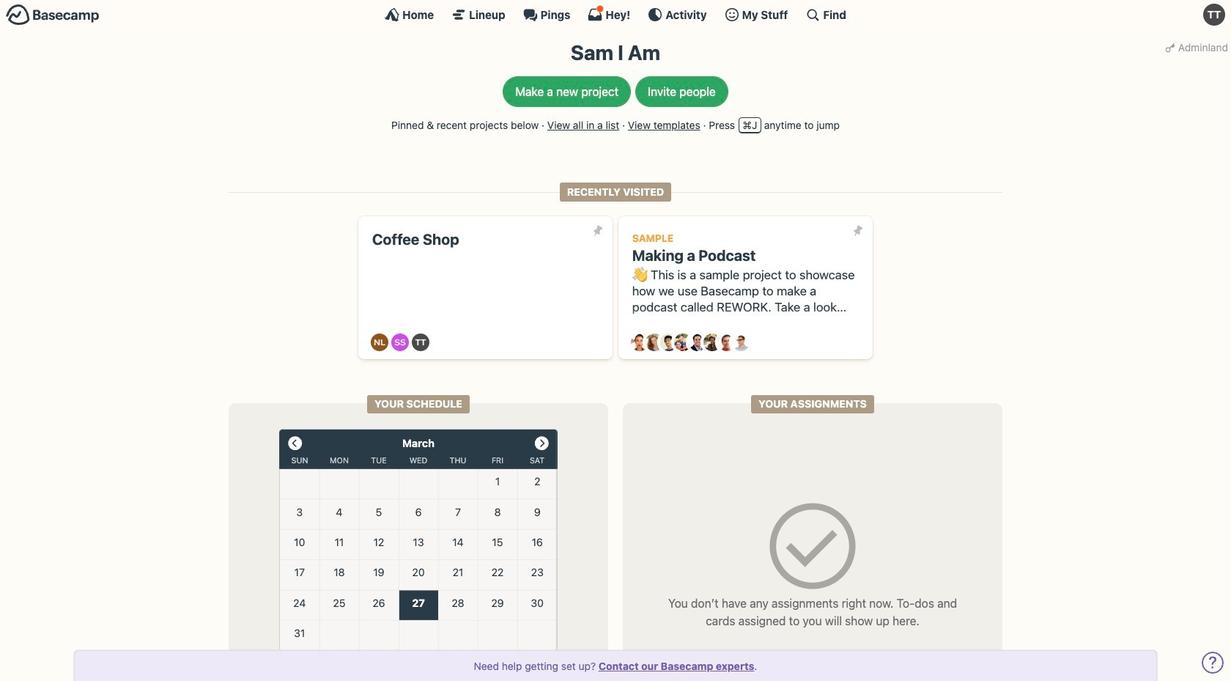 Task type: vqa. For each thing, say whether or not it's contained in the screenshot.
Your password password field
no



Task type: describe. For each thing, give the bounding box(es) containing it.
terry turtle image
[[1204, 4, 1226, 26]]

nicole katz image
[[704, 334, 721, 351]]

cheryl walters image
[[646, 334, 663, 351]]

natalie lubich image
[[371, 334, 389, 351]]

jennifer young image
[[675, 334, 692, 351]]

keyboard shortcut: ⌘ + / image
[[806, 7, 821, 22]]

victor cooper image
[[733, 334, 750, 351]]

terry turtle image
[[412, 334, 430, 351]]

switch accounts image
[[6, 4, 100, 26]]

annie bryan image
[[631, 334, 649, 351]]

jared davis image
[[660, 334, 678, 351]]

sarah silvers image
[[392, 334, 409, 351]]



Task type: locate. For each thing, give the bounding box(es) containing it.
steve marsh image
[[718, 334, 736, 351]]

main element
[[0, 0, 1232, 29]]

josh fiske image
[[689, 334, 707, 351]]



